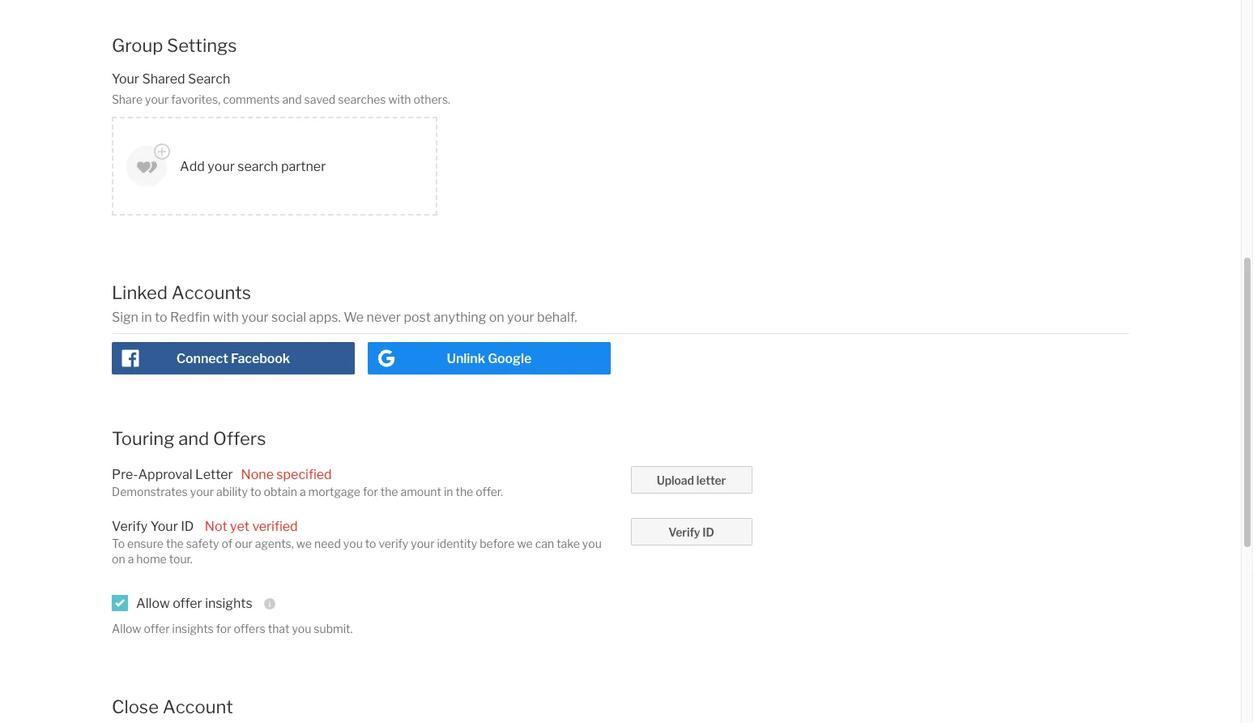 Task type: vqa. For each thing, say whether or not it's contained in the screenshot.
option
no



Task type: describe. For each thing, give the bounding box(es) containing it.
not yet verified
[[205, 519, 298, 534]]

searches
[[338, 92, 386, 106]]

tour.
[[169, 552, 193, 566]]

in inside linked accounts sign in to redfin with your social apps. we never post anything on your behalf.
[[141, 309, 152, 325]]

anything
[[434, 309, 487, 325]]

verify id
[[669, 525, 715, 539]]

with inside your shared search share your favorites, comments and saved searches with others.
[[389, 92, 411, 106]]

ability
[[216, 485, 248, 498]]

verify
[[379, 537, 409, 550]]

id inside "button"
[[703, 525, 715, 539]]

sign
[[112, 309, 139, 325]]

your inside your shared search share your favorites, comments and saved searches with others.
[[112, 71, 139, 87]]

of
[[222, 537, 233, 550]]

apps.
[[309, 309, 341, 325]]

add
[[180, 159, 205, 174]]

allow offer insights for offers that you submit.
[[112, 621, 353, 635]]

upload letter
[[657, 473, 726, 487]]

favorites,
[[171, 92, 221, 106]]

upload
[[657, 473, 695, 487]]

search
[[188, 71, 230, 87]]

amount
[[401, 485, 442, 498]]

on inside to ensure the safety of our agents, we need you to verify your identity before we can take you on a home tour.
[[112, 552, 125, 566]]

partner
[[281, 159, 326, 174]]

letter
[[195, 467, 233, 482]]

mortgage
[[308, 485, 361, 498]]

in inside pre-approval letter none specified demonstrates your ability to obtain a mortgage for the amount in the offer.
[[444, 485, 453, 498]]

we
[[344, 309, 364, 325]]

touring
[[112, 428, 175, 449]]

unlink
[[447, 351, 486, 366]]

a inside to ensure the safety of our agents, we need you to verify your identity before we can take you on a home tour.
[[128, 552, 134, 566]]

verified
[[252, 519, 298, 534]]

agents,
[[255, 537, 294, 550]]

comments
[[223, 92, 280, 106]]

home
[[136, 552, 167, 566]]

our
[[235, 537, 253, 550]]

0 horizontal spatial id
[[181, 519, 194, 534]]

and inside your shared search share your favorites, comments and saved searches with others.
[[282, 92, 302, 106]]

your left social
[[242, 309, 269, 325]]

facebook
[[231, 351, 290, 366]]

offer for allow offer insights for offers that you submit.
[[144, 621, 170, 635]]

obtain
[[264, 485, 297, 498]]

before
[[480, 537, 515, 550]]

to
[[112, 537, 125, 550]]

your inside pre-approval letter none specified demonstrates your ability to obtain a mortgage for the amount in the offer.
[[190, 485, 214, 498]]

connect facebook
[[176, 351, 290, 366]]

group
[[112, 35, 163, 56]]

1 we from the left
[[296, 537, 312, 550]]

to ensure the safety of our agents, we need you to verify your identity before we can take you on a home tour.
[[112, 537, 602, 566]]

unlink google
[[447, 351, 532, 366]]

close
[[112, 696, 159, 717]]

to inside linked accounts sign in to redfin with your social apps. we never post anything on your behalf.
[[155, 309, 167, 325]]

demonstrates
[[112, 485, 188, 498]]

allow for allow offer insights
[[136, 595, 170, 611]]

the inside to ensure the safety of our agents, we need you to verify your identity before we can take you on a home tour.
[[166, 537, 184, 550]]

linked
[[112, 282, 168, 303]]

offers
[[213, 428, 266, 449]]

that
[[268, 621, 290, 635]]

2 horizontal spatial the
[[456, 485, 474, 498]]

share
[[112, 92, 143, 106]]



Task type: locate. For each thing, give the bounding box(es) containing it.
search
[[238, 159, 278, 174]]

verify inside "button"
[[669, 525, 701, 539]]

0 vertical spatial a
[[300, 485, 306, 498]]

you right need
[[344, 537, 363, 550]]

submit.
[[314, 621, 353, 635]]

we left need
[[296, 537, 312, 550]]

in right sign
[[141, 309, 152, 325]]

and left saved on the left top of page
[[282, 92, 302, 106]]

to left "verify"
[[365, 537, 376, 550]]

post
[[404, 309, 431, 325]]

1 vertical spatial to
[[250, 485, 261, 498]]

connect
[[176, 351, 228, 366]]

1 horizontal spatial id
[[703, 525, 715, 539]]

0 vertical spatial in
[[141, 309, 152, 325]]

your up ensure
[[151, 519, 178, 534]]

1 vertical spatial your
[[151, 519, 178, 534]]

2 horizontal spatial you
[[583, 537, 602, 550]]

verify for verify your id
[[112, 519, 148, 534]]

in right 'amount'
[[444, 485, 453, 498]]

0 vertical spatial and
[[282, 92, 302, 106]]

id
[[181, 519, 194, 534], [703, 525, 715, 539]]

1 horizontal spatial to
[[250, 485, 261, 498]]

your
[[112, 71, 139, 87], [151, 519, 178, 534]]

1 horizontal spatial with
[[389, 92, 411, 106]]

insights for allow offer insights for offers that you submit.
[[172, 621, 214, 635]]

touring and offers
[[112, 428, 266, 449]]

and up letter
[[178, 428, 209, 449]]

0 horizontal spatial in
[[141, 309, 152, 325]]

allow down home
[[136, 595, 170, 611]]

1 horizontal spatial your
[[151, 519, 178, 534]]

0 horizontal spatial and
[[178, 428, 209, 449]]

pre-approval letter none specified demonstrates your ability to obtain a mortgage for the amount in the offer.
[[112, 467, 503, 498]]

0 vertical spatial for
[[363, 485, 378, 498]]

1 horizontal spatial offer
[[173, 595, 202, 611]]

you right "that"
[[292, 621, 312, 635]]

close account
[[112, 696, 233, 717]]

linked accounts sign in to redfin with your social apps. we never post anything on your behalf.
[[112, 282, 578, 325]]

1 horizontal spatial on
[[489, 309, 505, 325]]

your left the behalf.
[[507, 309, 535, 325]]

1 horizontal spatial we
[[517, 537, 533, 550]]

redfin
[[170, 309, 210, 325]]

0 horizontal spatial to
[[155, 309, 167, 325]]

verify your id
[[112, 519, 194, 534]]

0 vertical spatial to
[[155, 309, 167, 325]]

0 vertical spatial with
[[389, 92, 411, 106]]

0 vertical spatial offer
[[173, 595, 202, 611]]

to down none
[[250, 485, 261, 498]]

id up safety
[[181, 519, 194, 534]]

0 horizontal spatial we
[[296, 537, 312, 550]]

none
[[241, 467, 274, 482]]

to
[[155, 309, 167, 325], [250, 485, 261, 498], [365, 537, 376, 550]]

your
[[145, 92, 169, 106], [208, 159, 235, 174], [242, 309, 269, 325], [507, 309, 535, 325], [190, 485, 214, 498], [411, 537, 435, 550]]

the left 'offer.'
[[456, 485, 474, 498]]

1 vertical spatial offer
[[144, 621, 170, 635]]

saved
[[304, 92, 336, 106]]

on down to
[[112, 552, 125, 566]]

allow offer insights
[[136, 595, 253, 611]]

shared
[[142, 71, 185, 87]]

never
[[367, 309, 401, 325]]

approval
[[138, 467, 193, 482]]

yet
[[230, 519, 250, 534]]

with left others.
[[389, 92, 411, 106]]

0 horizontal spatial you
[[292, 621, 312, 635]]

your inside your shared search share your favorites, comments and saved searches with others.
[[145, 92, 169, 106]]

0 vertical spatial on
[[489, 309, 505, 325]]

2 horizontal spatial to
[[365, 537, 376, 550]]

verify id button
[[631, 518, 753, 546]]

0 horizontal spatial with
[[213, 309, 239, 325]]

upload letter button
[[631, 466, 753, 493]]

on right anything
[[489, 309, 505, 325]]

can
[[536, 537, 555, 550]]

google
[[488, 351, 532, 366]]

insights
[[205, 595, 253, 611], [172, 621, 214, 635]]

1 horizontal spatial you
[[344, 537, 363, 550]]

a
[[300, 485, 306, 498], [128, 552, 134, 566]]

1 horizontal spatial for
[[363, 485, 378, 498]]

on inside linked accounts sign in to redfin with your social apps. we never post anything on your behalf.
[[489, 309, 505, 325]]

1 horizontal spatial verify
[[669, 525, 701, 539]]

offer down allow offer insights
[[144, 621, 170, 635]]

accounts
[[172, 282, 251, 303]]

ensure
[[127, 537, 164, 550]]

you
[[344, 537, 363, 550], [583, 537, 602, 550], [292, 621, 312, 635]]

0 horizontal spatial for
[[216, 621, 231, 635]]

0 vertical spatial insights
[[205, 595, 253, 611]]

0 horizontal spatial your
[[112, 71, 139, 87]]

offers
[[234, 621, 266, 635]]

a down specified
[[300, 485, 306, 498]]

account
[[163, 696, 233, 717]]

0 horizontal spatial a
[[128, 552, 134, 566]]

need
[[315, 537, 341, 550]]

the left 'amount'
[[381, 485, 398, 498]]

social
[[272, 309, 306, 325]]

to left redfin
[[155, 309, 167, 325]]

1 vertical spatial insights
[[172, 621, 214, 635]]

1 vertical spatial with
[[213, 309, 239, 325]]

for inside pre-approval letter none specified demonstrates your ability to obtain a mortgage for the amount in the offer.
[[363, 485, 378, 498]]

with down 'accounts'
[[213, 309, 239, 325]]

a inside pre-approval letter none specified demonstrates your ability to obtain a mortgage for the amount in the offer.
[[300, 485, 306, 498]]

insights down allow offer insights
[[172, 621, 214, 635]]

offer for allow offer insights
[[173, 595, 202, 611]]

for left offers
[[216, 621, 231, 635]]

0 horizontal spatial verify
[[112, 519, 148, 534]]

offer down 'tour.'
[[173, 595, 202, 611]]

1 vertical spatial allow
[[112, 621, 141, 635]]

the up 'tour.'
[[166, 537, 184, 550]]

1 vertical spatial and
[[178, 428, 209, 449]]

specified
[[277, 467, 332, 482]]

with inside linked accounts sign in to redfin with your social apps. we never post anything on your behalf.
[[213, 309, 239, 325]]

insights for allow offer insights
[[205, 595, 253, 611]]

0 horizontal spatial on
[[112, 552, 125, 566]]

group settings
[[112, 35, 237, 56]]

your down shared
[[145, 92, 169, 106]]

your up share
[[112, 71, 139, 87]]

your down letter
[[190, 485, 214, 498]]

others.
[[414, 92, 451, 106]]

on
[[489, 309, 505, 325], [112, 552, 125, 566]]

to inside to ensure the safety of our agents, we need you to verify your identity before we can take you on a home tour.
[[365, 537, 376, 550]]

and
[[282, 92, 302, 106], [178, 428, 209, 449]]

take
[[557, 537, 580, 550]]

safety
[[186, 537, 219, 550]]

you right take at the left bottom
[[583, 537, 602, 550]]

0 vertical spatial allow
[[136, 595, 170, 611]]

with
[[389, 92, 411, 106], [213, 309, 239, 325]]

1 vertical spatial for
[[216, 621, 231, 635]]

2 vertical spatial to
[[365, 537, 376, 550]]

in
[[141, 309, 152, 325], [444, 485, 453, 498]]

1 horizontal spatial and
[[282, 92, 302, 106]]

connect facebook button
[[112, 342, 355, 374]]

for
[[363, 485, 378, 498], [216, 621, 231, 635]]

id down the letter
[[703, 525, 715, 539]]

verify up to
[[112, 519, 148, 534]]

1 vertical spatial on
[[112, 552, 125, 566]]

your right "verify"
[[411, 537, 435, 550]]

1 horizontal spatial a
[[300, 485, 306, 498]]

1 vertical spatial in
[[444, 485, 453, 498]]

verify for verify id
[[669, 525, 701, 539]]

settings
[[167, 35, 237, 56]]

offer
[[173, 595, 202, 611], [144, 621, 170, 635]]

0 horizontal spatial the
[[166, 537, 184, 550]]

2 we from the left
[[517, 537, 533, 550]]

allow
[[136, 595, 170, 611], [112, 621, 141, 635]]

allow down allow offer insights
[[112, 621, 141, 635]]

your shared search share your favorites, comments and saved searches with others.
[[112, 71, 451, 106]]

offer.
[[476, 485, 503, 498]]

verify
[[112, 519, 148, 534], [669, 525, 701, 539]]

1 horizontal spatial the
[[381, 485, 398, 498]]

allow for allow offer insights for offers that you submit.
[[112, 621, 141, 635]]

identity
[[437, 537, 478, 550]]

we
[[296, 537, 312, 550], [517, 537, 533, 550]]

verify down upload letter
[[669, 525, 701, 539]]

letter
[[697, 473, 726, 487]]

your inside to ensure the safety of our agents, we need you to verify your identity before we can take you on a home tour.
[[411, 537, 435, 550]]

your right add
[[208, 159, 235, 174]]

behalf.
[[537, 309, 578, 325]]

0 horizontal spatial offer
[[144, 621, 170, 635]]

0 vertical spatial your
[[112, 71, 139, 87]]

pre-
[[112, 467, 138, 482]]

the
[[381, 485, 398, 498], [456, 485, 474, 498], [166, 537, 184, 550]]

to inside pre-approval letter none specified demonstrates your ability to obtain a mortgage for the amount in the offer.
[[250, 485, 261, 498]]

we left can
[[517, 537, 533, 550]]

for right mortgage on the bottom of page
[[363, 485, 378, 498]]

a left home
[[128, 552, 134, 566]]

unlink google button
[[368, 342, 611, 374]]

1 vertical spatial a
[[128, 552, 134, 566]]

not
[[205, 519, 227, 534]]

add your search partner
[[180, 159, 326, 174]]

1 horizontal spatial in
[[444, 485, 453, 498]]

insights up allow offer insights for offers that you submit.
[[205, 595, 253, 611]]



